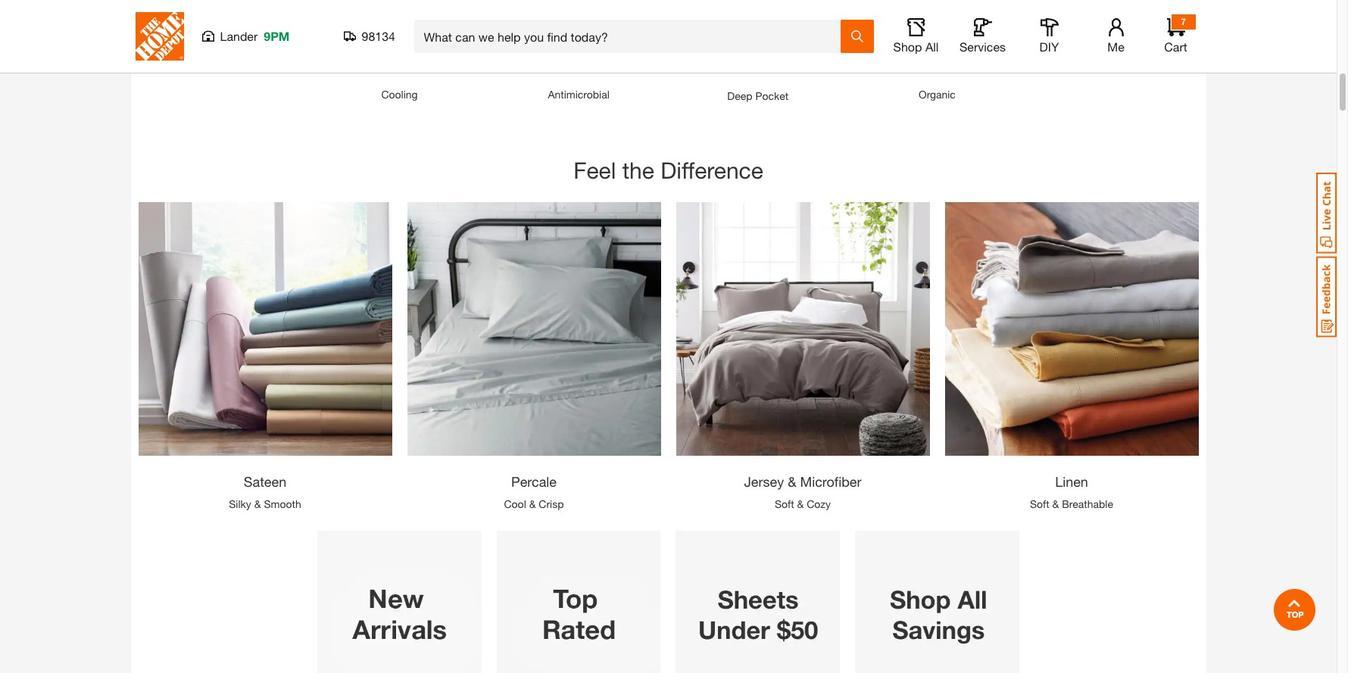 Task type: vqa. For each thing, say whether or not it's contained in the screenshot.


Task type: describe. For each thing, give the bounding box(es) containing it.
organic link
[[919, 88, 956, 101]]

silky & smooth image
[[138, 202, 392, 456]]

cooling image
[[318, 0, 482, 70]]

percale link
[[512, 474, 557, 490]]

& for linen
[[1053, 498, 1060, 511]]

me
[[1108, 39, 1125, 54]]

lander
[[220, 29, 258, 43]]

& left cozy
[[798, 498, 804, 511]]

feel
[[574, 157, 616, 183]]

percale cool & crisp
[[504, 474, 564, 511]]

jersey
[[745, 474, 784, 490]]

organic image
[[856, 0, 1020, 70]]

smooth
[[264, 498, 301, 511]]

services
[[960, 39, 1006, 54]]

me button
[[1092, 18, 1141, 55]]

& right jersey
[[788, 474, 797, 490]]

lander 9pm
[[220, 29, 290, 43]]

antimicrobial
[[548, 88, 610, 101]]

deep
[[728, 90, 753, 102]]

deep pocket
[[728, 90, 789, 102]]

soft inside jersey & microfiber soft & cozy
[[775, 498, 795, 511]]

sateen silky & smooth
[[229, 474, 301, 511]]

sheets under $50 image
[[676, 531, 840, 674]]

soft inside linen soft & breathable
[[1031, 498, 1050, 511]]

percale
[[512, 474, 557, 490]]

98134
[[362, 29, 396, 43]]

linen link
[[1056, 474, 1089, 490]]

sateen link
[[244, 474, 287, 490]]

jersey & microfiber link
[[745, 474, 862, 490]]

deep pocket image
[[676, 0, 840, 72]]

all
[[926, 39, 939, 54]]

organic
[[919, 88, 956, 101]]

diy
[[1040, 39, 1060, 54]]

silky
[[229, 498, 251, 511]]

& for percale
[[529, 498, 536, 511]]

the
[[623, 157, 655, 183]]

9pm
[[264, 29, 290, 43]]

cool
[[504, 498, 526, 511]]



Task type: locate. For each thing, give the bounding box(es) containing it.
antimicrobial link
[[548, 88, 610, 101]]

98134 button
[[344, 29, 396, 44]]

breathable
[[1063, 498, 1114, 511]]

2 soft from the left
[[1031, 498, 1050, 511]]

shop
[[894, 39, 923, 54]]

7
[[1182, 16, 1187, 27]]

top rated image
[[497, 531, 661, 674]]

& inside percale cool & crisp
[[529, 498, 536, 511]]

crisp
[[539, 498, 564, 511]]

1 horizontal spatial soft
[[1031, 498, 1050, 511]]

cozy
[[807, 498, 831, 511]]

shop all
[[894, 39, 939, 54]]

soft left breathable
[[1031, 498, 1050, 511]]

feedback link image
[[1317, 256, 1338, 338]]

cart
[[1165, 39, 1188, 54]]

What can we help you find today? search field
[[424, 20, 840, 52]]

&
[[788, 474, 797, 490], [254, 498, 261, 511], [529, 498, 536, 511], [798, 498, 804, 511], [1053, 498, 1060, 511]]

the home depot logo image
[[135, 12, 184, 61]]

soft
[[775, 498, 795, 511], [1031, 498, 1050, 511]]

& inside sateen silky & smooth
[[254, 498, 261, 511]]

& right cool
[[529, 498, 536, 511]]

antimicrobial image
[[497, 0, 661, 70]]

feel the difference
[[574, 157, 764, 183]]

jersey & microfiber soft & cozy
[[745, 474, 862, 511]]

cool & crisp image
[[407, 202, 661, 456]]

& right silky
[[254, 498, 261, 511]]

& for sateen
[[254, 498, 261, 511]]

linen
[[1056, 474, 1089, 490]]

soft & breathable image
[[945, 202, 1199, 456]]

1 soft from the left
[[775, 498, 795, 511]]

& inside linen soft & breathable
[[1053, 498, 1060, 511]]

services button
[[959, 18, 1007, 55]]

pocket
[[756, 90, 789, 102]]

sateen
[[244, 474, 287, 490]]

cooling
[[381, 88, 418, 101]]

cart 7
[[1165, 16, 1188, 54]]

deep pocket link
[[728, 90, 789, 102]]

diy button
[[1026, 18, 1074, 55]]

soft down jersey & microfiber link
[[775, 498, 795, 511]]

& down linen link
[[1053, 498, 1060, 511]]

linen soft & breathable
[[1031, 474, 1114, 511]]

shop all button
[[892, 18, 941, 55]]

difference
[[661, 157, 764, 183]]

microfiber
[[801, 474, 862, 490]]

cooling link
[[381, 88, 418, 101]]

live chat image
[[1317, 173, 1338, 254]]

shop all savings image
[[856, 531, 1020, 674]]

soft & cozy image
[[676, 202, 930, 456]]

new arrivals image
[[318, 531, 482, 674]]

0 horizontal spatial soft
[[775, 498, 795, 511]]



